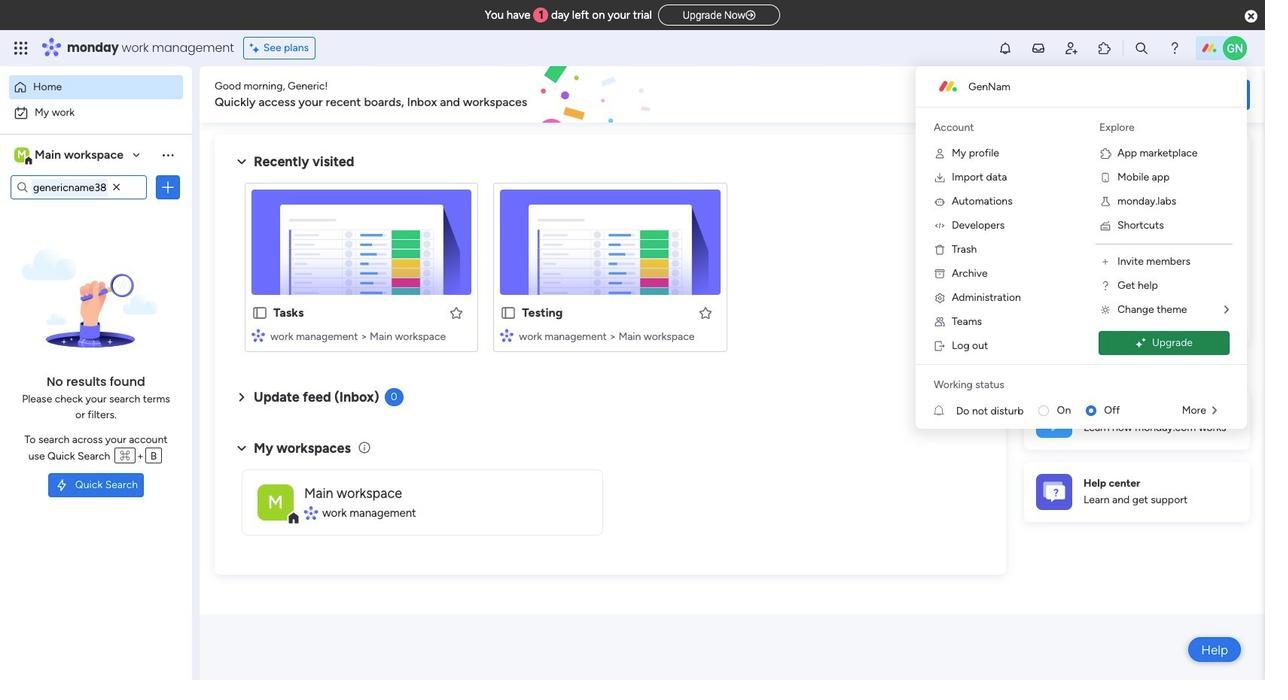 Task type: describe. For each thing, give the bounding box(es) containing it.
change theme image
[[1100, 304, 1112, 316]]

select product image
[[14, 41, 29, 56]]

1 vertical spatial list arrow image
[[1213, 406, 1217, 417]]

import data image
[[934, 172, 946, 184]]

invite members image
[[1064, 41, 1079, 56]]

options image
[[160, 180, 176, 195]]

monday.labs image
[[1100, 196, 1112, 208]]

invite members image
[[1100, 256, 1112, 268]]

see plans image
[[250, 40, 263, 56]]

add to favorites image for public board icon
[[449, 305, 464, 321]]

clear search image
[[109, 180, 124, 195]]

teams image
[[934, 316, 946, 328]]

public board image
[[252, 305, 268, 322]]

search everything image
[[1134, 41, 1149, 56]]

upgrade stars new image
[[1136, 338, 1146, 349]]

log out image
[[934, 340, 946, 353]]

dapulse close image
[[1245, 9, 1258, 24]]

0 element
[[385, 389, 403, 407]]

1 horizontal spatial list arrow image
[[1225, 305, 1229, 316]]

trash image
[[934, 244, 946, 256]]

templates image image
[[1038, 144, 1237, 248]]

close my workspaces image
[[233, 440, 251, 458]]

dapulse rightstroke image
[[746, 10, 756, 21]]

help center element
[[1024, 462, 1250, 522]]

get help image
[[1100, 280, 1112, 292]]

shortcuts image
[[1100, 220, 1112, 232]]

generic name image
[[1223, 36, 1247, 60]]

archive image
[[934, 268, 946, 280]]



Task type: vqa. For each thing, say whether or not it's contained in the screenshot.
2nd component Icon from the left
no



Task type: locate. For each thing, give the bounding box(es) containing it.
1 option from the top
[[9, 75, 183, 99]]

Search in workspace field
[[32, 179, 108, 196]]

add to favorites image
[[449, 305, 464, 321], [698, 305, 713, 321]]

quick search results list box
[[233, 171, 988, 371]]

0 vertical spatial list arrow image
[[1225, 305, 1229, 316]]

workspace options image
[[160, 147, 176, 163]]

monday marketplace image
[[1097, 41, 1113, 56]]

update feed image
[[1031, 41, 1046, 56]]

list arrow image
[[1225, 305, 1229, 316], [1213, 406, 1217, 417]]

getting started element
[[1024, 390, 1250, 450]]

workspace image inside workspace selection element
[[14, 147, 29, 163]]

1 vertical spatial workspace image
[[258, 485, 294, 521]]

help image
[[1168, 41, 1183, 56]]

mobile app image
[[1100, 172, 1112, 184]]

v2 surfce notifications image
[[934, 403, 956, 419]]

0 horizontal spatial add to favorites image
[[449, 305, 464, 321]]

add to favorites image for public board image
[[698, 305, 713, 321]]

open update feed (inbox) image
[[233, 389, 251, 407]]

0 horizontal spatial workspace image
[[14, 147, 29, 163]]

1 horizontal spatial add to favorites image
[[698, 305, 713, 321]]

public board image
[[500, 305, 517, 322]]

developers image
[[934, 220, 946, 232]]

1 vertical spatial option
[[9, 101, 183, 125]]

2 option from the top
[[9, 101, 183, 125]]

0 horizontal spatial list arrow image
[[1213, 406, 1217, 417]]

v2 bolt switch image
[[1154, 86, 1163, 103]]

1 add to favorites image from the left
[[449, 305, 464, 321]]

1 horizontal spatial workspace image
[[258, 485, 294, 521]]

option
[[9, 75, 183, 99], [9, 101, 183, 125]]

automations image
[[934, 196, 946, 208]]

workspace image
[[14, 147, 29, 163], [258, 485, 294, 521]]

2 add to favorites image from the left
[[698, 305, 713, 321]]

v2 user feedback image
[[1037, 86, 1048, 103]]

workspace selection element
[[14, 146, 126, 166]]

0 vertical spatial workspace image
[[14, 147, 29, 163]]

0 vertical spatial option
[[9, 75, 183, 99]]

close recently visited image
[[233, 153, 251, 171]]

notifications image
[[998, 41, 1013, 56]]

my profile image
[[934, 148, 946, 160]]

administration image
[[934, 292, 946, 304]]



